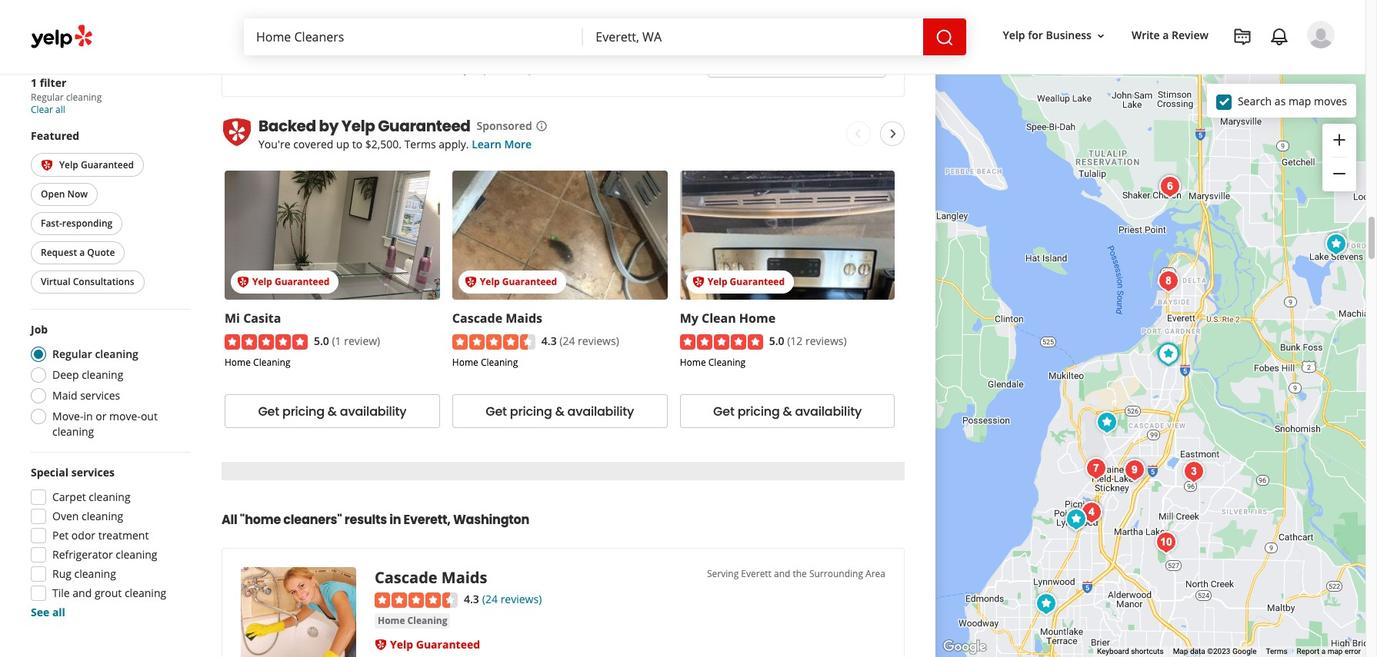 Task type: describe. For each thing, give the bounding box(es) containing it.
yelp guaranteed for mi
[[252, 275, 330, 288]]

grout
[[95, 586, 122, 601]]

carpet
[[52, 490, 86, 505]]

next image
[[884, 125, 903, 143]]

locals
[[408, 63, 432, 76]]

move-in or move-out cleaning
[[52, 409, 158, 439]]

shortcuts
[[1131, 648, 1164, 656]]

16 info v2 image
[[535, 120, 547, 132]]

get pricing & availability down near field
[[722, 52, 871, 70]]

see
[[31, 605, 49, 620]]

request
[[41, 246, 77, 259]]

& for my clean home
[[783, 403, 792, 421]]

report
[[1297, 648, 1320, 656]]

about
[[439, 47, 468, 61]]

fast-
[[41, 217, 62, 230]]

pet
[[52, 529, 69, 543]]

fast-responding
[[41, 217, 113, 230]]

user actions element
[[991, 19, 1356, 114]]

cleaning for maids
[[481, 356, 518, 370]]

in for move-
[[83, 409, 93, 424]]

5.0 for mi casita
[[314, 334, 329, 348]]

nolan p. image
[[1307, 21, 1335, 48]]

map region
[[825, 0, 1377, 658]]

covered
[[293, 137, 333, 151]]

pricing for my clean home
[[738, 403, 780, 421]]

by
[[319, 115, 338, 137]]

16 yelp guaranteed v2 image for mi
[[237, 276, 249, 288]]

or
[[96, 409, 106, 424]]

4.3 link
[[464, 591, 479, 608]]

a for report a map error
[[1321, 648, 1326, 656]]

responds
[[375, 47, 424, 61]]

0 vertical spatial and
[[774, 568, 790, 581]]

serving
[[707, 568, 739, 581]]

mi casita link
[[225, 310, 281, 327]]

mi
[[225, 310, 240, 327]]

review
[[1172, 28, 1209, 43]]

surrounding
[[809, 568, 863, 581]]

services for special services
[[71, 465, 115, 480]]

get for mi casita
[[258, 403, 279, 421]]

availability up previous image
[[804, 52, 871, 70]]

request a quote button
[[31, 242, 125, 265]]

0 horizontal spatial (24
[[482, 593, 498, 607]]

5.0 for my clean home
[[769, 334, 784, 348]]

and inside group
[[73, 586, 92, 601]]

special
[[31, 465, 69, 480]]

the
[[793, 568, 807, 581]]

16 trending v2 image
[[375, 63, 387, 75]]

group containing special services
[[26, 465, 191, 621]]

1 horizontal spatial yelp guaranteed button
[[390, 638, 480, 652]]

cleaning inside 1 filter regular cleaning clear all
[[66, 90, 102, 104]]

0 horizontal spatial reviews)
[[501, 593, 542, 607]]

the cleaning artists image
[[1076, 498, 1107, 529]]

regular cleaning
[[52, 347, 138, 362]]

cleaners"
[[283, 512, 342, 530]]

home cleaning for clean
[[680, 356, 746, 370]]

0 vertical spatial group
[[1322, 124, 1356, 192]]

mi casita
[[225, 310, 281, 327]]

home for mi casita
[[225, 356, 251, 370]]

get pricing & availability link for cascade maids
[[452, 395, 668, 429]]

16 yelp guaranteed v2 image for cascade
[[465, 276, 477, 288]]

availability for my clean home
[[795, 403, 862, 421]]

cleaning for casita
[[253, 356, 290, 370]]

cleaning for regular
[[95, 347, 138, 362]]

cleaning inside button
[[407, 615, 447, 628]]

job
[[31, 322, 48, 337]]

get pricing & availability link for my clean home
[[680, 395, 895, 429]]

yelp guaranteed link for mi casita
[[225, 171, 440, 300]]

more
[[473, 7, 502, 21]]

treatment
[[98, 529, 149, 543]]

guaranteed inside the featured group
[[81, 158, 134, 171]]

reviews) for cascade maids
[[578, 334, 619, 348]]

google image
[[939, 638, 990, 658]]

keyboard shortcuts
[[1097, 648, 1164, 656]]

yelp guaranteed
[[341, 115, 470, 137]]

report a map error link
[[1297, 648, 1361, 656]]

all inside 1 filter regular cleaning clear all
[[55, 103, 65, 116]]

my clean home
[[680, 310, 776, 327]]

yelp guaranteed link for my clean home
[[680, 171, 895, 300]]

cascade maids for topmost the cascade maids link
[[452, 310, 542, 327]]

business
[[1046, 28, 1092, 43]]

as
[[1275, 93, 1286, 108]]

none field find
[[256, 28, 571, 45]]

all inside group
[[52, 605, 65, 620]]

119 locals recently requested a quote
[[389, 63, 550, 76]]

virtual consultations
[[41, 275, 134, 288]]

1 vertical spatial terms
[[1266, 648, 1288, 656]]

write
[[1132, 28, 1160, 43]]

home for cascade maids
[[452, 356, 478, 370]]

area
[[866, 568, 885, 581]]

hours
[[480, 47, 511, 61]]

search as map moves
[[1238, 93, 1347, 108]]

quote
[[525, 63, 550, 76]]

now
[[67, 188, 88, 201]]

moves
[[1314, 93, 1347, 108]]

5 star rating image for casita
[[225, 335, 308, 350]]

alpine specialty services image
[[1031, 589, 1061, 620]]

cleaning for clean
[[708, 356, 746, 370]]

get pricing & availability for mi casita
[[258, 403, 406, 421]]

recently
[[434, 63, 469, 76]]

a for request a quote
[[79, 246, 85, 259]]

silkroad janitorial services image
[[1091, 408, 1122, 439]]

clear all link
[[31, 103, 65, 116]]

4.3 for 4.3
[[464, 593, 479, 607]]

learn
[[472, 137, 502, 151]]

rug cleaning
[[52, 567, 116, 582]]

cleaning for oven
[[82, 509, 123, 524]]

(1
[[332, 334, 341, 348]]

request a quote
[[41, 246, 115, 259]]

2 vertical spatial in
[[389, 512, 401, 530]]

refrigerator cleaning
[[52, 548, 157, 562]]

3
[[471, 47, 477, 61]]

backed
[[258, 115, 316, 137]]

tile
[[52, 586, 70, 601]]

none field near
[[596, 28, 911, 45]]

up
[[336, 137, 349, 151]]

featured
[[31, 128, 79, 143]]

sponsored
[[477, 118, 532, 133]]

cleaning for rug
[[74, 567, 116, 582]]

map
[[1173, 648, 1188, 656]]

1 vertical spatial 4.3 star rating image
[[375, 593, 458, 609]]

virtual
[[41, 275, 70, 288]]

get pricing & availability link for mi casita
[[225, 395, 440, 429]]

cleaning inside move-in or move-out cleaning
[[52, 425, 94, 439]]

the maids mill creek image
[[1119, 455, 1150, 486]]

regular inside option group
[[52, 347, 92, 362]]

see all button
[[31, 605, 65, 620]]

you're covered up to $2,500. terms apply. learn more
[[258, 137, 532, 151]]

clear
[[31, 103, 53, 116]]

write a review link
[[1125, 22, 1215, 50]]

keyboard
[[1097, 648, 1129, 656]]

reviews) for my clean home
[[805, 334, 847, 348]]

oven
[[52, 509, 79, 524]]

urban maid image
[[1154, 172, 1185, 202]]

write a review
[[1132, 28, 1209, 43]]

home cleaning inside button
[[378, 615, 447, 628]]

my clean home link
[[680, 310, 776, 327]]

apply.
[[439, 137, 469, 151]]

home inside home cleaning button
[[378, 615, 405, 628]]

yelp guaranteed link for cascade maids
[[452, 171, 668, 300]]

119
[[389, 63, 405, 76]]

yelp guaranteed for cascade
[[480, 275, 557, 288]]

option group containing job
[[26, 322, 191, 440]]

search image
[[935, 28, 954, 47]]



Task type: vqa. For each thing, say whether or not it's contained in the screenshot.
"availability"
yes



Task type: locate. For each thing, give the bounding box(es) containing it.
(24
[[560, 334, 575, 348], [482, 593, 498, 607]]

& down near field
[[792, 52, 801, 70]]

cleaning for carpet
[[89, 490, 130, 505]]

cleaning up oven cleaning
[[89, 490, 130, 505]]

5 star rating image down clean
[[680, 335, 763, 350]]

availability down 5.0 (12 reviews)
[[795, 403, 862, 421]]

report a map error
[[1297, 648, 1361, 656]]

& down '4.3 (24 reviews)'
[[555, 403, 564, 421]]

filter
[[40, 75, 66, 90]]

1 horizontal spatial 5.0
[[769, 334, 784, 348]]

map data ©2023 google
[[1173, 648, 1257, 656]]

1 vertical spatial group
[[26, 465, 191, 621]]

in inside move-in or move-out cleaning
[[83, 409, 93, 424]]

get pricing & availability down '4.3 (24 reviews)'
[[486, 403, 634, 421]]

5.0 left (12 on the bottom right
[[769, 334, 784, 348]]

in right results
[[389, 512, 401, 530]]

and down rug cleaning
[[73, 586, 92, 601]]

the cleaning artists image
[[1076, 498, 1107, 529]]

cascade maids for bottom the cascade maids link
[[375, 568, 487, 589]]

terms left the apply.
[[404, 137, 436, 151]]

featured group
[[28, 128, 191, 297]]

yelp guaranteed button
[[31, 153, 144, 177], [390, 638, 480, 652]]

reviews)
[[578, 334, 619, 348], [805, 334, 847, 348], [501, 593, 542, 607]]

1 horizontal spatial reviews)
[[578, 334, 619, 348]]

0 vertical spatial in
[[427, 47, 436, 61]]

16 yelp guaranteed v2 image
[[41, 159, 53, 172], [692, 276, 704, 288]]

get for my clean home
[[713, 403, 734, 421]]

maids up 4.3 "link"
[[441, 568, 487, 589]]

cleaning down the refrigerator cleaning
[[74, 567, 116, 582]]

0 vertical spatial terms
[[404, 137, 436, 151]]

cleaning
[[253, 356, 290, 370], [481, 356, 518, 370], [708, 356, 746, 370], [407, 615, 447, 628]]

to
[[352, 137, 362, 151]]

a inside 'element'
[[1163, 28, 1169, 43]]

1 none field from the left
[[256, 28, 571, 45]]

search
[[1238, 93, 1272, 108]]

projects image
[[1233, 28, 1252, 46]]

get pricing & availability for my clean home
[[713, 403, 862, 421]]

guaranteed for my
[[730, 275, 785, 288]]

0 horizontal spatial yelp guaranteed button
[[31, 153, 144, 177]]

availability down review)
[[340, 403, 406, 421]]

1 horizontal spatial yelp guaranteed link
[[452, 171, 668, 300]]

4.3 (24 reviews)
[[541, 334, 619, 348]]

& down (12 on the bottom right
[[783, 403, 792, 421]]

cleaning for deep
[[82, 368, 123, 382]]

in up locals
[[427, 47, 436, 61]]

results
[[345, 512, 387, 530]]

2 none field from the left
[[596, 28, 911, 45]]

carpet cleaning
[[52, 490, 130, 505]]

fast-responding button
[[31, 212, 123, 235]]

1 vertical spatial yelp guaranteed button
[[390, 638, 480, 652]]

in
[[427, 47, 436, 61], [83, 409, 93, 424], [389, 512, 401, 530]]

a for write a review
[[1163, 28, 1169, 43]]

3 yelp guaranteed link from the left
[[680, 171, 895, 300]]

more
[[504, 137, 532, 151]]

1 horizontal spatial (24
[[560, 334, 575, 348]]

terms left report
[[1266, 648, 1288, 656]]

home cleaning for casita
[[225, 356, 290, 370]]

my clean home image
[[1061, 505, 1091, 535], [1061, 505, 1091, 535]]

google
[[1232, 648, 1257, 656]]

0 vertical spatial 16 yelp guaranteed v2 image
[[41, 159, 53, 172]]

& for cascade maids
[[555, 403, 564, 421]]

1 5 star rating image from the left
[[225, 335, 308, 350]]

0 horizontal spatial 16 yelp guaranteed v2 image
[[41, 159, 53, 172]]

0 vertical spatial cascade maids
[[452, 310, 542, 327]]

guaranteed
[[81, 158, 134, 171], [275, 275, 330, 288], [502, 275, 557, 288], [730, 275, 785, 288], [416, 638, 480, 652]]

1 vertical spatial (24
[[482, 593, 498, 607]]

regular down the filter at left
[[31, 90, 64, 104]]

get pricing & availability down (1
[[258, 403, 406, 421]]

yelp guaranteed inside the featured group
[[59, 158, 134, 171]]

all
[[222, 512, 237, 530]]

0 vertical spatial maids
[[506, 310, 542, 327]]

1 horizontal spatial 5 star rating image
[[680, 335, 763, 350]]

pricing for mi casita
[[282, 403, 325, 421]]

pricing
[[747, 52, 789, 70], [282, 403, 325, 421], [510, 403, 552, 421], [738, 403, 780, 421]]

1 horizontal spatial none field
[[596, 28, 911, 45]]

1 horizontal spatial map
[[1328, 648, 1343, 656]]

error
[[1345, 648, 1361, 656]]

Find text field
[[256, 28, 571, 45]]

1 horizontal spatial group
[[1322, 124, 1356, 192]]

1 vertical spatial 16 yelp guaranteed v2 image
[[692, 276, 704, 288]]

responds in about 3 hours
[[375, 47, 511, 61]]

open
[[41, 188, 65, 201]]

mi casita image
[[1321, 229, 1351, 260], [1321, 229, 1351, 260]]

2 yelp guaranteed link from the left
[[452, 171, 668, 300]]

cascade maids image
[[1153, 339, 1184, 370], [1153, 339, 1184, 370]]

0 horizontal spatial yelp guaranteed link
[[225, 171, 440, 300]]

0 horizontal spatial and
[[73, 586, 92, 601]]

4.3 star rating image
[[452, 335, 535, 350], [375, 593, 458, 609]]

None search field
[[244, 18, 969, 55]]

0 horizontal spatial 16 yelp guaranteed v2 image
[[237, 276, 249, 288]]

cascade maids link
[[452, 310, 542, 327], [375, 568, 487, 589]]

yelp guaranteed for my
[[708, 275, 785, 288]]

1 vertical spatial all
[[52, 605, 65, 620]]

Near text field
[[596, 28, 911, 45]]

cleaning up pet odor treatment
[[82, 509, 123, 524]]

guaranteed for mi
[[275, 275, 330, 288]]

regular
[[31, 90, 64, 104], [52, 347, 92, 362]]

1 horizontal spatial cascade
[[452, 310, 502, 327]]

and left the
[[774, 568, 790, 581]]

urban maid image
[[1154, 172, 1185, 202]]

miranda cleaning service image
[[1081, 454, 1111, 485]]

0 vertical spatial 4.3
[[541, 334, 557, 348]]

maid
[[52, 389, 77, 403]]

get pricing & availability for cascade maids
[[486, 403, 634, 421]]

0 vertical spatial 4.3 star rating image
[[452, 335, 535, 350]]

0 horizontal spatial 4.3
[[464, 593, 479, 607]]

services for maid services
[[80, 389, 120, 403]]

move-
[[52, 409, 83, 424]]

home
[[739, 310, 776, 327], [225, 356, 251, 370], [452, 356, 478, 370], [680, 356, 706, 370], [378, 615, 405, 628]]

review)
[[344, 334, 380, 348]]

mama's all-in-1-cleaning and more image
[[1153, 266, 1184, 297]]

yelp for business button
[[997, 22, 1113, 50]]

yelp guaranteed link
[[225, 171, 440, 300], [452, 171, 668, 300], [680, 171, 895, 300]]

0 vertical spatial cascade
[[452, 310, 502, 327]]

availability
[[804, 52, 871, 70], [340, 403, 406, 421], [567, 403, 634, 421], [795, 403, 862, 421]]

open now button
[[31, 183, 98, 206]]

home for my clean home
[[680, 356, 706, 370]]

out
[[141, 409, 158, 424]]

yelp guaranteed button up now
[[31, 153, 144, 177]]

terms link
[[1266, 648, 1288, 656]]

maids
[[506, 310, 542, 327], [441, 568, 487, 589]]

zoom out image
[[1330, 165, 1349, 183]]

1 16 yelp guaranteed v2 image from the left
[[237, 276, 249, 288]]

"home
[[240, 512, 281, 530]]

2 5.0 from the left
[[769, 334, 784, 348]]

1 horizontal spatial 16 yelp guaranteed v2 image
[[465, 276, 477, 288]]

zoom in image
[[1330, 131, 1349, 149]]

0 vertical spatial regular
[[31, 90, 64, 104]]

16 yelp guaranteed v2 image
[[237, 276, 249, 288], [465, 276, 477, 288]]

5 star rating image for clean
[[680, 335, 763, 350]]

virtual consultations button
[[31, 271, 144, 294]]

yelp guaranteed button down 'home cleaning' link
[[390, 638, 480, 652]]

1 vertical spatial and
[[73, 586, 92, 601]]

5 star rating image down casita
[[225, 335, 308, 350]]

0 vertical spatial (24
[[560, 334, 575, 348]]

1 horizontal spatial in
[[389, 512, 401, 530]]

0 horizontal spatial maids
[[441, 568, 487, 589]]

1 vertical spatial services
[[71, 465, 115, 480]]

clean
[[702, 310, 736, 327]]

16 yelp guaranteed v2 image up open
[[41, 159, 53, 172]]

1 vertical spatial maids
[[441, 568, 487, 589]]

2 horizontal spatial reviews)
[[805, 334, 847, 348]]

in for responds
[[427, 47, 436, 61]]

2 16 yelp guaranteed v2 image from the left
[[465, 276, 477, 288]]

1
[[31, 75, 37, 90]]

regular up deep
[[52, 347, 92, 362]]

yelp inside the featured group
[[59, 158, 78, 171]]

cleaning up deep cleaning
[[95, 347, 138, 362]]

deep
[[52, 368, 79, 382]]

yelp inside button
[[1003, 28, 1025, 43]]

0 horizontal spatial terms
[[404, 137, 436, 151]]

special services
[[31, 465, 115, 480]]

a inside button
[[79, 246, 85, 259]]

everett,
[[404, 512, 451, 530]]

quote
[[87, 246, 115, 259]]

iconyelpguaranteedbadgesmall image
[[375, 639, 387, 651], [375, 639, 387, 651]]

16 yelp guaranteed v2 image up my
[[692, 276, 704, 288]]

and
[[774, 568, 790, 581], [73, 586, 92, 601]]

0 vertical spatial all
[[55, 103, 65, 116]]

everett
[[741, 568, 772, 581]]

1 vertical spatial 4.3
[[464, 593, 479, 607]]

16 yelp guaranteed v2 image inside the 'yelp guaranteed' button
[[41, 159, 53, 172]]

learn more link
[[472, 137, 532, 151]]

home cleaning link
[[375, 614, 450, 629]]

0 vertical spatial yelp guaranteed button
[[31, 153, 144, 177]]

get pricing & availability link
[[708, 44, 885, 78], [225, 395, 440, 429], [452, 395, 668, 429], [680, 395, 895, 429]]

my
[[680, 310, 698, 327]]

map for error
[[1328, 648, 1343, 656]]

cascade for bottom the cascade maids link
[[375, 568, 437, 589]]

5 star rating image
[[225, 335, 308, 350], [680, 335, 763, 350]]

home cleaning button
[[375, 614, 450, 629]]

group
[[1322, 124, 1356, 192], [26, 465, 191, 621]]

option group
[[26, 322, 191, 440]]

& for mi casita
[[328, 403, 337, 421]]

get
[[722, 52, 744, 70], [258, 403, 279, 421], [486, 403, 507, 421], [713, 403, 734, 421]]

maid services
[[52, 389, 120, 403]]

availability for mi casita
[[340, 403, 406, 421]]

all right clear
[[55, 103, 65, 116]]

cleaning for refrigerator
[[116, 548, 157, 562]]

2 horizontal spatial in
[[427, 47, 436, 61]]

1 vertical spatial regular
[[52, 347, 92, 362]]

1 horizontal spatial and
[[774, 568, 790, 581]]

& down (1
[[328, 403, 337, 421]]

previous image
[[849, 125, 867, 143]]

more link
[[473, 7, 502, 21]]

odor
[[71, 529, 95, 543]]

rug
[[52, 567, 71, 582]]

start cleaning image
[[1151, 528, 1181, 559]]

maids up '4.3 (24 reviews)'
[[506, 310, 542, 327]]

1 filter regular cleaning clear all
[[31, 75, 102, 116]]

services up 'carpet cleaning'
[[71, 465, 115, 480]]

16 chevron down v2 image
[[1095, 30, 1107, 42]]

map right 'as'
[[1289, 93, 1311, 108]]

pet odor treatment
[[52, 529, 149, 543]]

pricing for cascade maids
[[510, 403, 552, 421]]

1 horizontal spatial 4.3
[[541, 334, 557, 348]]

cascade for topmost the cascade maids link
[[452, 310, 502, 327]]

0 horizontal spatial none field
[[256, 28, 571, 45]]

deep cleaning
[[52, 368, 123, 382]]

0 horizontal spatial in
[[83, 409, 93, 424]]

yelp for business
[[1003, 28, 1092, 43]]

a
[[1163, 28, 1169, 43], [517, 63, 523, 76], [79, 246, 85, 259], [1321, 648, 1326, 656]]

1 horizontal spatial maids
[[506, 310, 542, 327]]

get pricing & availability down (12 on the bottom right
[[713, 403, 862, 421]]

home cleaning for maids
[[452, 356, 518, 370]]

5.0
[[314, 334, 329, 348], [769, 334, 784, 348]]

1 vertical spatial cascade maids link
[[375, 568, 487, 589]]

0 horizontal spatial cascade
[[375, 568, 437, 589]]

5.0 (12 reviews)
[[769, 334, 847, 348]]

1 vertical spatial in
[[83, 409, 93, 424]]

cleaning down move-
[[52, 425, 94, 439]]

map for moves
[[1289, 93, 1311, 108]]

refrigerator
[[52, 548, 113, 562]]

availability for cascade maids
[[567, 403, 634, 421]]

map left error
[[1328, 648, 1343, 656]]

cleaning down treatment
[[116, 548, 157, 562]]

the maids mill creek image
[[1119, 455, 1150, 486]]

2 horizontal spatial yelp guaranteed link
[[680, 171, 895, 300]]

1 vertical spatial map
[[1328, 648, 1343, 656]]

2 5 star rating image from the left
[[680, 335, 763, 350]]

cleaning right grout
[[125, 586, 166, 601]]

data
[[1190, 648, 1205, 656]]

cleaning down regular cleaning
[[82, 368, 123, 382]]

0 vertical spatial cascade maids link
[[452, 310, 542, 327]]

(24 reviews) link
[[482, 591, 542, 608]]

services up or
[[80, 389, 120, 403]]

0 horizontal spatial group
[[26, 465, 191, 621]]

consultations
[[73, 275, 134, 288]]

None field
[[256, 28, 571, 45], [596, 28, 911, 45]]

guaranteed for cascade
[[502, 275, 557, 288]]

0 horizontal spatial 5.0
[[314, 334, 329, 348]]

5.0 left (1
[[314, 334, 329, 348]]

1 horizontal spatial terms
[[1266, 648, 1288, 656]]

get pricing & availability
[[722, 52, 871, 70], [258, 403, 406, 421], [486, 403, 634, 421], [713, 403, 862, 421]]

get for cascade maids
[[486, 403, 507, 421]]

all
[[55, 103, 65, 116], [52, 605, 65, 620]]

dirty girls cleaning services image
[[1178, 457, 1209, 488]]

all right 'see'
[[52, 605, 65, 620]]

home cleaning
[[225, 356, 290, 370], [452, 356, 518, 370], [680, 356, 746, 370], [378, 615, 447, 628]]

1 yelp guaranteed link from the left
[[225, 171, 440, 300]]

notifications image
[[1270, 28, 1289, 46]]

availability down '4.3 (24 reviews)'
[[567, 403, 634, 421]]

1 vertical spatial cascade maids
[[375, 568, 487, 589]]

regular inside 1 filter regular cleaning clear all
[[31, 90, 64, 104]]

cleaning down the filter at left
[[66, 90, 102, 104]]

1 5.0 from the left
[[314, 334, 329, 348]]

4.3 for 4.3 (24 reviews)
[[541, 334, 557, 348]]

0 horizontal spatial 5 star rating image
[[225, 335, 308, 350]]

$2,500.
[[365, 137, 402, 151]]

oven cleaning
[[52, 509, 123, 524]]

1 vertical spatial cascade
[[375, 568, 437, 589]]

you're
[[258, 137, 290, 151]]

0 horizontal spatial map
[[1289, 93, 1311, 108]]

in left or
[[83, 409, 93, 424]]

0 vertical spatial services
[[80, 389, 120, 403]]

0 vertical spatial map
[[1289, 93, 1311, 108]]

1 horizontal spatial 16 yelp guaranteed v2 image
[[692, 276, 704, 288]]



